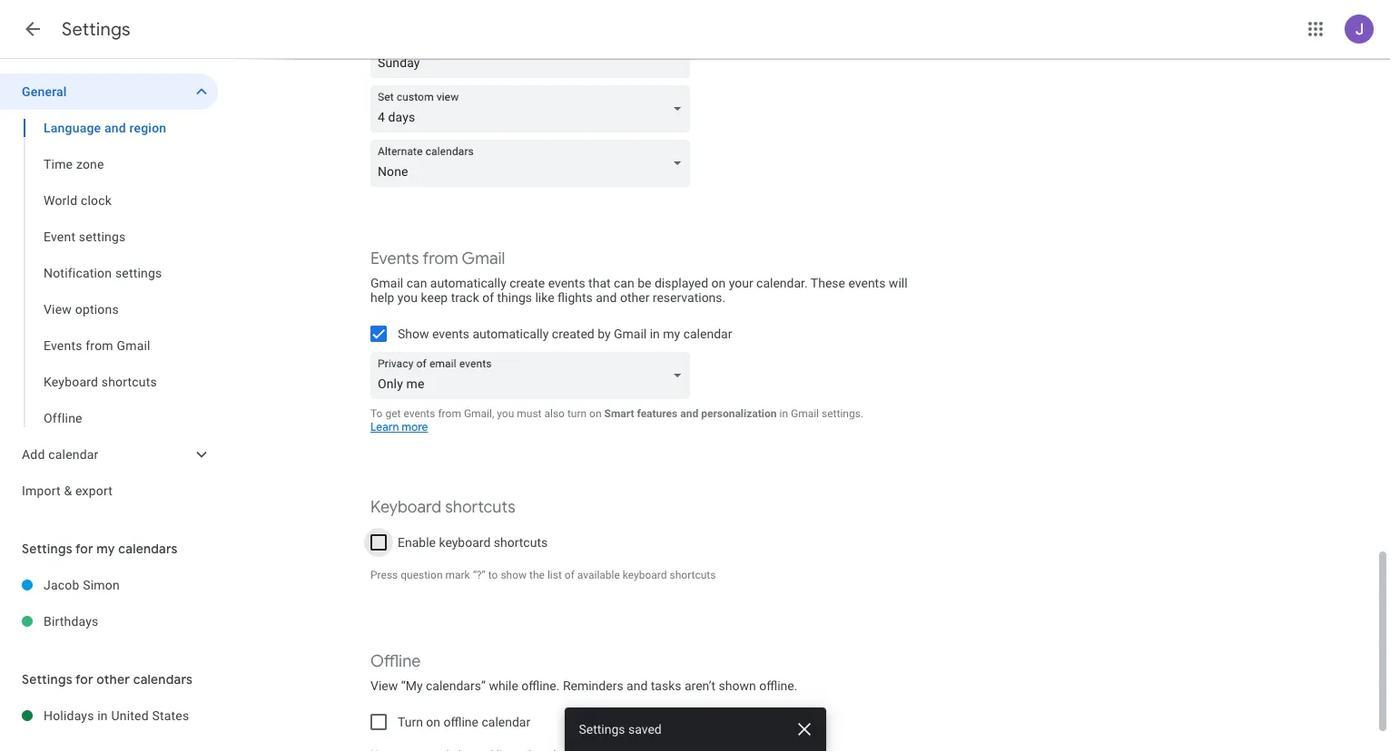 Task type: describe. For each thing, give the bounding box(es) containing it.
events inside to get events from gmail, you must also turn on smart features and personalization in gmail settings. learn more
[[403, 408, 435, 420]]

reminders
[[563, 679, 623, 694]]

and inside offline view "my calendars" while offline. reminders and tasks aren't shown offline.
[[627, 679, 648, 694]]

created
[[552, 327, 594, 341]]

gmail up track
[[462, 249, 505, 270]]

language and region
[[44, 121, 166, 135]]

calendars for settings for other calendars
[[133, 672, 193, 688]]

of inside events from gmail gmail can automatically create events that can be displayed on your calendar. these events will help you keep track of things like flights and other reservations.
[[482, 291, 494, 305]]

aren't
[[685, 679, 716, 694]]

general tree item
[[0, 74, 218, 110]]

2 offline. from the left
[[759, 679, 798, 694]]

event settings
[[44, 230, 126, 244]]

birthdays link
[[44, 604, 218, 640]]

turn
[[398, 715, 423, 730]]

time
[[44, 157, 73, 172]]

0 vertical spatial keyboard
[[439, 536, 491, 550]]

these
[[811, 276, 845, 291]]

enable keyboard shortcuts
[[398, 536, 548, 550]]

time zone
[[44, 157, 104, 172]]

notification
[[44, 266, 112, 281]]

settings for settings for my calendars
[[22, 541, 72, 558]]

saved
[[628, 723, 662, 737]]

automatically inside events from gmail gmail can automatically create events that can be displayed on your calendar. these events will help you keep track of things like flights and other reservations.
[[430, 276, 506, 291]]

things
[[497, 291, 532, 305]]

settings for settings
[[62, 18, 131, 41]]

by
[[598, 327, 611, 341]]

events left that
[[548, 276, 585, 291]]

must
[[517, 408, 542, 420]]

states
[[152, 709, 189, 724]]

settings saved
[[579, 723, 662, 737]]

keyboard shortcuts inside group
[[44, 375, 157, 390]]

export
[[75, 484, 113, 498]]

jacob simon tree item
[[0, 567, 218, 604]]

and inside group
[[104, 121, 126, 135]]

1 vertical spatial automatically
[[473, 327, 549, 341]]

you inside to get events from gmail, you must also turn on smart features and personalization in gmail settings. learn more
[[497, 408, 514, 420]]

from for events from gmail gmail can automatically create events that can be displayed on your calendar. these events will help you keep track of things like flights and other reservations.
[[423, 249, 458, 270]]

view options
[[44, 302, 119, 317]]

1 can from the left
[[406, 276, 427, 291]]

settings.
[[822, 408, 863, 420]]

the
[[529, 569, 545, 582]]

&
[[64, 484, 72, 498]]

offline
[[444, 715, 479, 730]]

events left will
[[848, 276, 886, 291]]

smart
[[604, 408, 634, 420]]

settings for settings saved
[[579, 723, 625, 737]]

settings for other calendars
[[22, 672, 193, 688]]

also
[[544, 408, 565, 420]]

events for events from gmail gmail can automatically create events that can be displayed on your calendar. these events will help you keep track of things like flights and other reservations.
[[370, 249, 419, 270]]

create
[[510, 276, 545, 291]]

turn on offline calendar
[[398, 715, 530, 730]]

settings heading
[[62, 18, 131, 41]]

1 vertical spatial keyboard shortcuts
[[370, 498, 516, 518]]

enable
[[398, 536, 436, 550]]

available
[[577, 569, 620, 582]]

question
[[401, 569, 443, 582]]

add
[[22, 448, 45, 462]]

notification settings
[[44, 266, 162, 281]]

holidays in united states
[[44, 709, 189, 724]]

jacob
[[44, 578, 79, 593]]

help
[[370, 291, 394, 305]]

birthdays
[[44, 615, 99, 629]]

learn more link
[[370, 420, 428, 435]]

0 horizontal spatial other
[[96, 672, 130, 688]]

shown
[[719, 679, 756, 694]]

show
[[501, 569, 527, 582]]

calendars"
[[426, 679, 486, 694]]

gmail,
[[464, 408, 494, 420]]

in inside to get events from gmail, you must also turn on smart features and personalization in gmail settings. learn more
[[779, 408, 788, 420]]

united
[[111, 709, 149, 724]]

holidays
[[44, 709, 94, 724]]

mark
[[445, 569, 470, 582]]

"?"
[[473, 569, 486, 582]]

tree containing general
[[0, 74, 218, 509]]

flights
[[558, 291, 593, 305]]

offline for offline
[[44, 411, 82, 426]]

list
[[547, 569, 562, 582]]

settings for my calendars tree
[[0, 567, 218, 640]]

settings for settings for other calendars
[[22, 672, 72, 688]]

from for events from gmail
[[86, 339, 113, 353]]

keep
[[421, 291, 448, 305]]

be
[[638, 276, 651, 291]]

birthdays tree item
[[0, 604, 218, 640]]

add calendar
[[22, 448, 99, 462]]

world clock
[[44, 193, 112, 208]]

events from gmail gmail can automatically create events that can be displayed on your calendar. these events will help you keep track of things like flights and other reservations.
[[370, 249, 908, 305]]

1 horizontal spatial keyboard
[[370, 498, 441, 518]]

settings for my calendars
[[22, 541, 178, 558]]

calendar.
[[756, 276, 808, 291]]

features
[[637, 408, 678, 420]]

other inside events from gmail gmail can automatically create events that can be displayed on your calendar. these events will help you keep track of things like flights and other reservations.
[[620, 291, 650, 305]]

from inside to get events from gmail, you must also turn on smart features and personalization in gmail settings. learn more
[[438, 408, 461, 420]]

learn
[[370, 420, 399, 435]]



Task type: vqa. For each thing, say whether or not it's contained in the screenshot.
tour
no



Task type: locate. For each thing, give the bounding box(es) containing it.
from left "gmail,"
[[438, 408, 461, 420]]

reservations.
[[653, 291, 726, 305]]

1 horizontal spatial of
[[565, 569, 575, 582]]

you inside events from gmail gmail can automatically create events that can be displayed on your calendar. these events will help you keep track of things like flights and other reservations.
[[398, 291, 418, 305]]

1 horizontal spatial events
[[370, 249, 419, 270]]

gmail down options
[[117, 339, 150, 353]]

1 vertical spatial offline
[[370, 652, 421, 673]]

None field
[[370, 31, 697, 78], [370, 85, 697, 133], [370, 140, 697, 187], [370, 352, 697, 400], [370, 31, 697, 78], [370, 85, 697, 133], [370, 140, 697, 187], [370, 352, 697, 400]]

import & export
[[22, 484, 113, 498]]

events for events from gmail
[[44, 339, 82, 353]]

that
[[588, 276, 611, 291]]

0 vertical spatial of
[[482, 291, 494, 305]]

0 horizontal spatial my
[[96, 541, 115, 558]]

0 vertical spatial events
[[370, 249, 419, 270]]

1 horizontal spatial in
[[650, 327, 660, 341]]

2 horizontal spatial calendar
[[683, 327, 732, 341]]

1 vertical spatial events
[[44, 339, 82, 353]]

event
[[44, 230, 76, 244]]

keyboard shortcuts
[[44, 375, 157, 390], [370, 498, 516, 518]]

view inside tree
[[44, 302, 72, 317]]

other right that
[[620, 291, 650, 305]]

1 vertical spatial keyboard
[[370, 498, 441, 518]]

press question mark "?" to show the list of available keyboard shortcuts
[[370, 569, 716, 582]]

you
[[398, 291, 418, 305], [497, 408, 514, 420]]

events up help
[[370, 249, 419, 270]]

from up keep
[[423, 249, 458, 270]]

you left 'must'
[[497, 408, 514, 420]]

holidays in united states link
[[44, 698, 218, 735]]

view
[[44, 302, 72, 317], [370, 679, 398, 694]]

1 vertical spatial you
[[497, 408, 514, 420]]

region
[[129, 121, 166, 135]]

of
[[482, 291, 494, 305], [565, 569, 575, 582]]

offline for offline view "my calendars" while offline. reminders and tasks aren't shown offline.
[[370, 652, 421, 673]]

1 vertical spatial on
[[589, 408, 602, 420]]

offline.
[[521, 679, 560, 694], [759, 679, 798, 694]]

and inside to get events from gmail, you must also turn on smart features and personalization in gmail settings. learn more
[[680, 408, 698, 420]]

in down reservations.
[[650, 327, 660, 341]]

can left be
[[614, 276, 634, 291]]

events down view options
[[44, 339, 82, 353]]

offline up "my
[[370, 652, 421, 673]]

calendars up states
[[133, 672, 193, 688]]

automatically
[[430, 276, 506, 291], [473, 327, 549, 341]]

offline. right while
[[521, 679, 560, 694]]

shortcuts
[[101, 375, 157, 390], [445, 498, 516, 518], [494, 536, 548, 550], [670, 569, 716, 582]]

in
[[650, 327, 660, 341], [779, 408, 788, 420], [97, 709, 108, 724]]

you right help
[[398, 291, 418, 305]]

to get events from gmail, you must also turn on smart features and personalization in gmail settings. learn more
[[370, 408, 863, 435]]

simon
[[83, 578, 120, 593]]

and left the region
[[104, 121, 126, 135]]

for up the holidays
[[75, 672, 93, 688]]

my up jacob simon tree item
[[96, 541, 115, 558]]

in inside holidays in united states link
[[97, 709, 108, 724]]

1 horizontal spatial you
[[497, 408, 514, 420]]

0 vertical spatial other
[[620, 291, 650, 305]]

automatically left 'create'
[[430, 276, 506, 291]]

0 vertical spatial keyboard
[[44, 375, 98, 390]]

group
[[0, 110, 218, 437]]

tasks
[[651, 679, 681, 694]]

1 horizontal spatial offline.
[[759, 679, 798, 694]]

1 vertical spatial calendar
[[48, 448, 99, 462]]

0 vertical spatial view
[[44, 302, 72, 317]]

0 horizontal spatial in
[[97, 709, 108, 724]]

and left tasks
[[627, 679, 648, 694]]

offline view "my calendars" while offline. reminders and tasks aren't shown offline.
[[370, 652, 798, 694]]

settings for event settings
[[79, 230, 126, 244]]

1 horizontal spatial my
[[663, 327, 680, 341]]

of right track
[[482, 291, 494, 305]]

2 vertical spatial on
[[426, 715, 440, 730]]

events inside events from gmail gmail can automatically create events that can be displayed on your calendar. these events will help you keep track of things like flights and other reservations.
[[370, 249, 419, 270]]

show events automatically created by gmail in my calendar
[[398, 327, 732, 341]]

0 horizontal spatial you
[[398, 291, 418, 305]]

1 horizontal spatial on
[[589, 408, 602, 420]]

from inside tree
[[86, 339, 113, 353]]

2 vertical spatial in
[[97, 709, 108, 724]]

1 horizontal spatial view
[[370, 679, 398, 694]]

settings up options
[[115, 266, 162, 281]]

1 vertical spatial other
[[96, 672, 130, 688]]

0 horizontal spatial on
[[426, 715, 440, 730]]

personalization
[[701, 408, 777, 420]]

1 horizontal spatial offline
[[370, 652, 421, 673]]

events right get
[[403, 408, 435, 420]]

0 vertical spatial from
[[423, 249, 458, 270]]

1 horizontal spatial calendar
[[482, 715, 530, 730]]

like
[[535, 291, 554, 305]]

keyboard inside group
[[44, 375, 98, 390]]

keyboard up enable
[[370, 498, 441, 518]]

calendar down reservations.
[[683, 327, 732, 341]]

0 horizontal spatial can
[[406, 276, 427, 291]]

clock
[[81, 193, 112, 208]]

2 vertical spatial calendar
[[482, 715, 530, 730]]

gmail inside to get events from gmail, you must also turn on smart features and personalization in gmail settings. learn more
[[791, 408, 819, 420]]

and right the features
[[680, 408, 698, 420]]

in right personalization
[[779, 408, 788, 420]]

1 vertical spatial from
[[86, 339, 113, 353]]

settings left saved
[[579, 723, 625, 737]]

calendars up jacob simon tree item
[[118, 541, 178, 558]]

0 horizontal spatial keyboard shortcuts
[[44, 375, 157, 390]]

0 horizontal spatial keyboard
[[439, 536, 491, 550]]

1 horizontal spatial other
[[620, 291, 650, 305]]

options
[[75, 302, 119, 317]]

and
[[104, 121, 126, 135], [596, 291, 617, 305], [680, 408, 698, 420], [627, 679, 648, 694]]

0 vertical spatial automatically
[[430, 276, 506, 291]]

to
[[370, 408, 383, 420]]

settings up jacob
[[22, 541, 72, 558]]

0 horizontal spatial events
[[44, 339, 82, 353]]

and right flights
[[596, 291, 617, 305]]

1 vertical spatial of
[[565, 569, 575, 582]]

offline up add calendar
[[44, 411, 82, 426]]

0 horizontal spatial offline
[[44, 411, 82, 426]]

0 horizontal spatial of
[[482, 291, 494, 305]]

on
[[711, 276, 726, 291], [589, 408, 602, 420], [426, 715, 440, 730]]

events right show
[[432, 327, 469, 341]]

from down options
[[86, 339, 113, 353]]

1 vertical spatial settings
[[115, 266, 162, 281]]

0 vertical spatial offline
[[44, 411, 82, 426]]

2 can from the left
[[614, 276, 634, 291]]

view inside offline view "my calendars" while offline. reminders and tasks aren't shown offline.
[[370, 679, 398, 694]]

of right list
[[565, 569, 575, 582]]

1 offline. from the left
[[521, 679, 560, 694]]

my
[[663, 327, 680, 341], [96, 541, 115, 558]]

offline
[[44, 411, 82, 426], [370, 652, 421, 673]]

0 vertical spatial you
[[398, 291, 418, 305]]

calendars
[[118, 541, 178, 558], [133, 672, 193, 688]]

for for my
[[75, 541, 93, 558]]

gmail left keep
[[370, 276, 403, 291]]

1 vertical spatial keyboard
[[623, 569, 667, 582]]

and inside events from gmail gmail can automatically create events that can be displayed on your calendar. these events will help you keep track of things like flights and other reservations.
[[596, 291, 617, 305]]

for
[[75, 541, 93, 558], [75, 672, 93, 688]]

automatically down things
[[473, 327, 549, 341]]

view left "my
[[370, 679, 398, 694]]

keyboard shortcuts down events from gmail
[[44, 375, 157, 390]]

"my
[[401, 679, 423, 694]]

1 horizontal spatial keyboard shortcuts
[[370, 498, 516, 518]]

keyboard shortcuts up enable
[[370, 498, 516, 518]]

more
[[402, 420, 428, 435]]

settings for notification settings
[[115, 266, 162, 281]]

settings right go back image on the top of page
[[62, 18, 131, 41]]

1 vertical spatial calendars
[[133, 672, 193, 688]]

0 vertical spatial settings
[[79, 230, 126, 244]]

gmail
[[462, 249, 505, 270], [370, 276, 403, 291], [614, 327, 647, 341], [117, 339, 150, 353], [791, 408, 819, 420]]

1 vertical spatial my
[[96, 541, 115, 558]]

general
[[22, 84, 67, 99]]

1 horizontal spatial keyboard
[[623, 569, 667, 582]]

will
[[889, 276, 908, 291]]

gmail left settings.
[[791, 408, 819, 420]]

keyboard right available
[[623, 569, 667, 582]]

events
[[370, 249, 419, 270], [44, 339, 82, 353]]

0 vertical spatial in
[[650, 327, 660, 341]]

for up jacob simon
[[75, 541, 93, 558]]

jacob simon
[[44, 578, 120, 593]]

offline inside offline view "my calendars" while offline. reminders and tasks aren't shown offline.
[[370, 652, 421, 673]]

zone
[[76, 157, 104, 172]]

0 vertical spatial my
[[663, 327, 680, 341]]

world
[[44, 193, 77, 208]]

events from gmail
[[44, 339, 150, 353]]

can right help
[[406, 276, 427, 291]]

calendar down while
[[482, 715, 530, 730]]

0 horizontal spatial calendar
[[48, 448, 99, 462]]

offline. right shown
[[759, 679, 798, 694]]

group containing language and region
[[0, 110, 218, 437]]

settings
[[79, 230, 126, 244], [115, 266, 162, 281]]

on inside events from gmail gmail can automatically create events that can be displayed on your calendar. these events will help you keep track of things like flights and other reservations.
[[711, 276, 726, 291]]

track
[[451, 291, 479, 305]]

get
[[385, 408, 401, 420]]

show
[[398, 327, 429, 341]]

tree
[[0, 74, 218, 509]]

1 for from the top
[[75, 541, 93, 558]]

0 vertical spatial keyboard shortcuts
[[44, 375, 157, 390]]

0 vertical spatial on
[[711, 276, 726, 291]]

go back image
[[22, 18, 44, 40]]

2 horizontal spatial on
[[711, 276, 726, 291]]

calendars for settings for my calendars
[[118, 541, 178, 558]]

1 horizontal spatial can
[[614, 276, 634, 291]]

0 vertical spatial calendar
[[683, 327, 732, 341]]

keyboard up mark
[[439, 536, 491, 550]]

1 vertical spatial view
[[370, 679, 398, 694]]

2 vertical spatial from
[[438, 408, 461, 420]]

settings up the holidays
[[22, 672, 72, 688]]

press
[[370, 569, 398, 582]]

displayed
[[655, 276, 708, 291]]

view left options
[[44, 302, 72, 317]]

calendar up &
[[48, 448, 99, 462]]

0 horizontal spatial offline.
[[521, 679, 560, 694]]

holidays in united states tree item
[[0, 698, 218, 735]]

2 for from the top
[[75, 672, 93, 688]]

1 vertical spatial for
[[75, 672, 93, 688]]

import
[[22, 484, 61, 498]]

my down reservations.
[[663, 327, 680, 341]]

calendar
[[683, 327, 732, 341], [48, 448, 99, 462], [482, 715, 530, 730]]

gmail right by
[[614, 327, 647, 341]]

language
[[44, 121, 101, 135]]

while
[[489, 679, 518, 694]]

your
[[729, 276, 753, 291]]

on inside to get events from gmail, you must also turn on smart features and personalization in gmail settings. learn more
[[589, 408, 602, 420]]

keyboard down events from gmail
[[44, 375, 98, 390]]

from inside events from gmail gmail can automatically create events that can be displayed on your calendar. these events will help you keep track of things like flights and other reservations.
[[423, 249, 458, 270]]

settings up notification settings
[[79, 230, 126, 244]]

for for other
[[75, 672, 93, 688]]

can
[[406, 276, 427, 291], [614, 276, 634, 291]]

2 horizontal spatial in
[[779, 408, 788, 420]]

in left the united
[[97, 709, 108, 724]]

keyboard
[[439, 536, 491, 550], [623, 569, 667, 582]]

other
[[620, 291, 650, 305], [96, 672, 130, 688]]

0 vertical spatial for
[[75, 541, 93, 558]]

settings
[[62, 18, 131, 41], [22, 541, 72, 558], [22, 672, 72, 688], [579, 723, 625, 737]]

0 horizontal spatial keyboard
[[44, 375, 98, 390]]

other up holidays in united states on the bottom left of the page
[[96, 672, 130, 688]]

to
[[488, 569, 498, 582]]

0 horizontal spatial view
[[44, 302, 72, 317]]

0 vertical spatial calendars
[[118, 541, 178, 558]]

events
[[548, 276, 585, 291], [848, 276, 886, 291], [432, 327, 469, 341], [403, 408, 435, 420]]

turn
[[567, 408, 587, 420]]

1 vertical spatial in
[[779, 408, 788, 420]]



